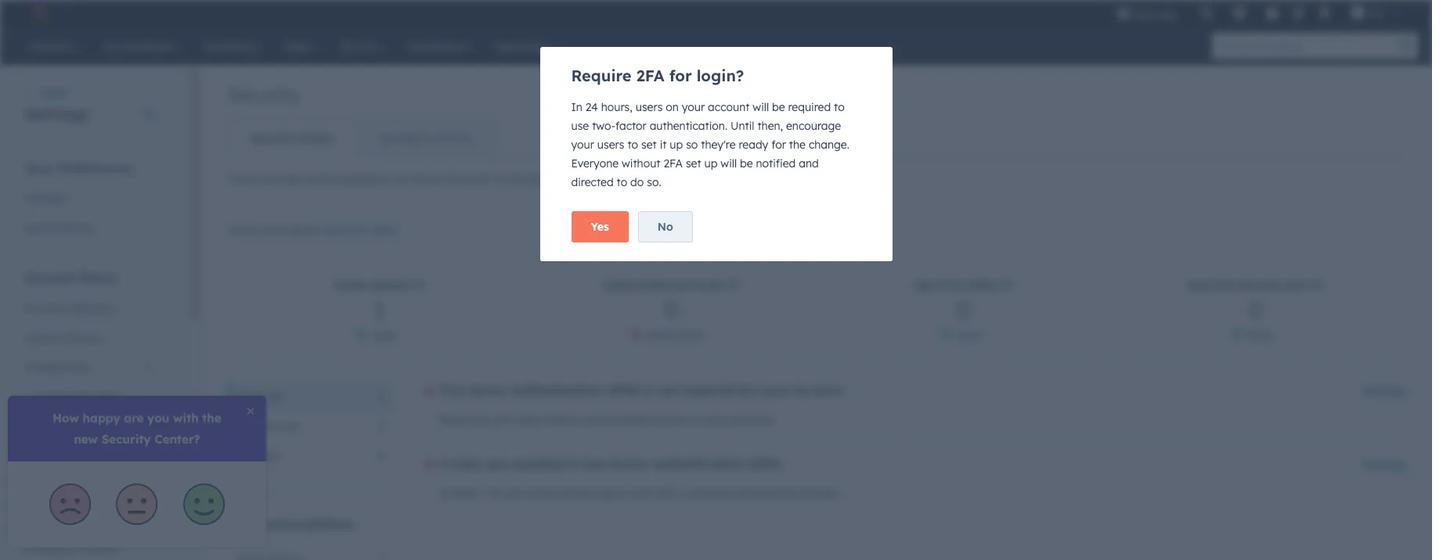 Task type: locate. For each thing, give the bounding box(es) containing it.
2 horizontal spatial &
[[424, 132, 432, 146]]

users enrolled in 2fa
[[603, 280, 725, 292]]

of
[[490, 487, 500, 501]]

settings for settings & activity
[[379, 132, 421, 146]]

security up security center
[[228, 83, 300, 107]]

2fa inside in 24 hours, users on your account will be required to use two-factor authentication. until then, encourage your users to set it up so they're ready for the change. everyone without 2fa set up will be notified and directed to do so.
[[664, 157, 683, 171]]

1 vertical spatial the
[[396, 172, 412, 186]]

1 vertical spatial account
[[25, 302, 67, 316]]

& for account setup
[[57, 331, 65, 345]]

settings up entire
[[379, 132, 421, 146]]

two- up sign
[[583, 457, 612, 472]]

be down ready
[[740, 157, 753, 171]]

0 vertical spatial in
[[692, 280, 705, 292]]

2 vertical spatial risk
[[261, 450, 279, 464]]

factor up at least 1 of your users should sign in with 2fa to reduce unauthorized access.
[[611, 457, 649, 472]]

0 vertical spatial enrolled
[[637, 280, 690, 292]]

tracking code link
[[16, 505, 164, 535]]

menu item
[[1189, 0, 1192, 25]]

0 horizontal spatial inactive
[[914, 280, 963, 292]]

0 vertical spatial account
[[708, 100, 750, 114]]

account inside in 24 hours, users on your account will be required to use two-factor authentication. until then, encourage your users to set it up so they're ready for the change. everyone without 2fa set up will be notified and directed to do so.
[[708, 100, 750, 114]]

1 inactive from the left
[[914, 280, 963, 292]]

1 account from the top
[[25, 270, 76, 286]]

1 vertical spatial be
[[740, 157, 753, 171]]

account up 'users & teams'
[[25, 302, 67, 316]]

defaults
[[70, 302, 114, 316]]

2 horizontal spatial security
[[750, 172, 794, 186]]

0 vertical spatial 1
[[375, 296, 385, 324]]

high
[[237, 390, 262, 404]]

the up and
[[790, 138, 806, 152]]

1 horizontal spatial settings
[[379, 132, 421, 146]]

1 horizontal spatial enrolled
[[637, 280, 690, 292]]

1 good from the left
[[371, 329, 396, 341]]

0 horizontal spatial in
[[568, 457, 579, 472]]

hubspot image
[[28, 3, 47, 22]]

good button down inactive private apps
[[1248, 329, 1272, 341]]

security down without
[[629, 172, 670, 186]]

0 horizontal spatial security
[[324, 223, 368, 237]]

risk right the low
[[261, 450, 279, 464]]

0 vertical spatial two-
[[592, 119, 616, 133]]

0 horizontal spatial unauthorized
[[583, 414, 650, 428]]

1 vertical spatial set
[[686, 157, 702, 171]]

reduce
[[544, 414, 580, 428], [694, 487, 729, 501]]

0 for enrolled
[[665, 296, 678, 324]]

tracking
[[25, 513, 69, 527]]

2
[[379, 390, 385, 404]]

1 horizontal spatial in
[[621, 487, 630, 501]]

recommendations
[[237, 517, 354, 533]]

0 horizontal spatial reduce
[[544, 414, 580, 428]]

0 vertical spatial settings
[[25, 104, 89, 124]]

set up settings,
[[686, 157, 702, 171]]

2 inactive from the left
[[1188, 280, 1237, 292]]

factor down hours,
[[616, 119, 647, 133]]

required up encourage
[[788, 100, 831, 114]]

0 horizontal spatial up
[[670, 138, 683, 152]]

0 vertical spatial factor
[[616, 119, 647, 133]]

your
[[25, 161, 54, 176]]

security center link
[[229, 120, 356, 157]]

factor inside in 24 hours, users on your account will be required to use two-factor authentication. until then, encourage your users to set it up so they're ready for the change. everyone without 2fa set up will be notified and directed to do so.
[[616, 119, 647, 133]]

risk
[[265, 390, 283, 404], [282, 420, 300, 434], [261, 450, 279, 464]]

factor up requiring
[[470, 383, 508, 399]]

& left teams
[[57, 331, 65, 345]]

up right it
[[670, 138, 683, 152]]

1 vertical spatial up
[[705, 157, 718, 171]]

0 vertical spatial (2fa)
[[608, 383, 640, 399]]

2 vertical spatial be
[[324, 172, 337, 186]]

0 horizontal spatial for
[[670, 66, 692, 85]]

0 vertical spatial authentication
[[512, 383, 604, 399]]

should
[[560, 487, 594, 501]]

enrolled right are
[[513, 457, 564, 472]]

to up without
[[628, 138, 638, 152]]

1 vertical spatial account.
[[731, 414, 776, 428]]

2 vertical spatial &
[[66, 543, 74, 557]]

account for account defaults
[[25, 302, 67, 316]]

1 horizontal spatial inactive
[[1188, 280, 1237, 292]]

access.
[[803, 487, 841, 501]]

& inside navigation
[[424, 132, 432, 146]]

security up settings
[[251, 132, 295, 146]]

the left entire
[[396, 172, 412, 186]]

in up should
[[568, 457, 579, 472]]

0 vertical spatial unauthorized
[[583, 414, 650, 428]]

yes button
[[571, 212, 629, 243]]

settings & activity link
[[356, 120, 496, 157]]

0 horizontal spatial good
[[371, 329, 396, 341]]

1 horizontal spatial be
[[740, 157, 753, 171]]

will up "go"
[[721, 157, 737, 171]]

in
[[571, 100, 583, 114]]

good for users
[[956, 329, 980, 341]]

24
[[586, 100, 598, 114]]

users & teams link
[[16, 324, 164, 353]]

1 vertical spatial enrolled
[[513, 457, 564, 472]]

two- down 24
[[592, 119, 616, 133]]

0 horizontal spatial private
[[34, 421, 71, 435]]

required right not
[[682, 383, 735, 399]]

account for account setup
[[25, 270, 76, 286]]

integrations
[[25, 361, 89, 375]]

set left it
[[642, 138, 657, 152]]

0 vertical spatial account
[[25, 270, 76, 286]]

security down notified
[[750, 172, 794, 186]]

in right sign
[[621, 487, 630, 501]]

security left risks
[[324, 223, 368, 237]]

apps for connected apps
[[93, 391, 119, 405]]

users inside account setup element
[[25, 331, 54, 345]]

everyone
[[571, 157, 619, 171]]

0 horizontal spatial &
[[57, 331, 65, 345]]

good down inactive private apps
[[1248, 329, 1272, 341]]

1 horizontal spatial required
[[788, 100, 831, 114]]

good down inactive users
[[956, 329, 980, 341]]

authentication up helps
[[512, 383, 604, 399]]

1 horizontal spatial account
[[793, 383, 844, 399]]

1
[[375, 296, 385, 324], [482, 487, 487, 501]]

settings link
[[1289, 4, 1309, 21]]

review
[[677, 329, 705, 341]]

1 good button from the left
[[371, 329, 396, 341]]

to up encourage
[[834, 100, 845, 114]]

1 vertical spatial security
[[251, 132, 295, 146]]

settings down 'back'
[[25, 104, 89, 124]]

2 manage from the top
[[1363, 458, 1408, 472]]

require 2fa for login?
[[571, 66, 745, 85]]

3 good from the left
[[1248, 329, 1272, 341]]

0 vertical spatial the
[[790, 138, 806, 152]]

manage button
[[1363, 382, 1408, 401], [1363, 456, 1408, 475]]

notifications image
[[1318, 7, 1332, 21]]

to right "go"
[[736, 172, 747, 186]]

yes
[[591, 220, 609, 234]]

to right with
[[680, 487, 691, 501]]

1 vertical spatial unauthorized
[[732, 487, 800, 501]]

1 vertical spatial account
[[793, 383, 844, 399]]

& for security
[[424, 132, 432, 146]]

& right privacy at bottom left
[[66, 543, 74, 557]]

1 horizontal spatial good button
[[956, 329, 980, 341]]

unauthorized down two-factor authentication (2fa) is not required for your account
[[583, 414, 650, 428]]

the
[[790, 138, 806, 152], [396, 172, 412, 186]]

1 vertical spatial manage button
[[1363, 456, 1408, 475]]

reduce right with
[[694, 487, 729, 501]]

1 horizontal spatial unauthorized
[[732, 487, 800, 501]]

for inside in 24 hours, users on your account will be required to use two-factor authentication. until then, encourage your users to set it up so they're ready for the change. everyone without 2fa set up will be notified and directed to do so.
[[772, 138, 786, 152]]

hubspot link
[[19, 3, 59, 22]]

unauthorized left access.
[[732, 487, 800, 501]]

0 down inactive private apps
[[1249, 296, 1263, 324]]

these
[[228, 172, 258, 186]]

1 vertical spatial settings
[[379, 132, 421, 146]]

2 horizontal spatial good button
[[1248, 329, 1272, 341]]

apps for private apps
[[74, 421, 100, 435]]

0 horizontal spatial required
[[682, 383, 735, 399]]

more
[[260, 223, 287, 237]]

marketplaces image
[[1233, 7, 1247, 21]]

no
[[658, 220, 673, 234]]

good button for admins
[[371, 329, 396, 341]]

account defaults
[[25, 302, 114, 316]]

0 vertical spatial required
[[788, 100, 831, 114]]

good button for users
[[956, 329, 980, 341]]

navigation
[[228, 119, 497, 158]]

reduce right helps
[[544, 414, 580, 428]]

4
[[378, 450, 385, 464]]

requiring
[[439, 414, 489, 428]]

so.
[[647, 175, 662, 190]]

0 users are enrolled in two-factor authentication (2fa)
[[439, 457, 781, 472]]

2 manage button from the top
[[1363, 456, 1408, 475]]

be up then,
[[772, 100, 785, 114]]

help image
[[1266, 7, 1280, 21]]

security risks link
[[324, 223, 397, 237]]

1 vertical spatial (2fa)
[[749, 457, 781, 472]]

users left on
[[636, 100, 663, 114]]

2 account from the top
[[25, 302, 67, 316]]

security
[[228, 83, 300, 107], [251, 132, 295, 146]]

1 vertical spatial risk
[[282, 420, 300, 434]]

require
[[571, 66, 632, 85]]

0 up 4 at bottom left
[[378, 420, 385, 434]]

in up review
[[692, 280, 705, 292]]

search image
[[1400, 41, 1411, 52]]

1 vertical spatial authentication
[[653, 457, 745, 472]]

users up least
[[452, 457, 485, 472]]

2 good button from the left
[[956, 329, 980, 341]]

good button down inactive users
[[956, 329, 980, 341]]

manage for two-factor authentication (2fa) is not required for your account
[[1363, 385, 1408, 399]]

general
[[25, 192, 65, 206]]

good button down admins
[[371, 329, 396, 341]]

0 horizontal spatial set
[[642, 138, 657, 152]]

1 horizontal spatial good
[[956, 329, 980, 341]]

0 horizontal spatial good button
[[371, 329, 396, 341]]

general link
[[16, 184, 164, 214]]

is
[[644, 383, 654, 399]]

0 horizontal spatial account.
[[448, 172, 492, 186]]

will
[[753, 100, 769, 114], [721, 157, 737, 171], [305, 172, 321, 186]]

downloads
[[92, 483, 149, 497]]

settings
[[25, 104, 89, 124], [379, 132, 421, 146]]

2 horizontal spatial good
[[1248, 329, 1272, 341]]

manage button for 0 users are enrolled in two-factor authentication (2fa)
[[1363, 456, 1408, 475]]

it
[[660, 138, 667, 152]]

private apps
[[34, 421, 100, 435]]

0 down inactive users
[[957, 296, 971, 324]]

authentication down access
[[653, 457, 745, 472]]

risk right medium
[[282, 420, 300, 434]]

1 horizontal spatial the
[[790, 138, 806, 152]]

0 down 'users enrolled in 2fa'
[[665, 296, 678, 324]]

up
[[670, 138, 683, 152], [705, 157, 718, 171]]

0 horizontal spatial 1
[[375, 296, 385, 324]]

1 down the super admins
[[375, 296, 385, 324]]

personal
[[582, 172, 626, 186]]

1 horizontal spatial 1
[[482, 487, 487, 501]]

notifications button
[[1312, 0, 1339, 25]]

go
[[720, 172, 733, 186]]

to
[[495, 172, 507, 186]]

0 vertical spatial manage
[[1363, 385, 1408, 399]]

good
[[371, 329, 396, 341], [956, 329, 980, 341], [1248, 329, 1272, 341]]

account up account defaults
[[25, 270, 76, 286]]

calling icon image
[[1200, 6, 1214, 20]]

account setup element
[[16, 269, 164, 561]]

private
[[1240, 280, 1281, 292], [34, 421, 71, 435]]

2 horizontal spatial users
[[966, 280, 998, 292]]

0 vertical spatial manage button
[[1363, 382, 1408, 401]]

good button
[[371, 329, 396, 341], [956, 329, 980, 341], [1248, 329, 1272, 341]]

0 horizontal spatial (2fa)
[[608, 383, 640, 399]]

0 up at
[[439, 457, 448, 472]]

upgrade image
[[1117, 7, 1131, 21]]

1 manage button from the top
[[1363, 382, 1408, 401]]

2 horizontal spatial for
[[772, 138, 786, 152]]

email service provider link
[[16, 443, 164, 472]]

0 horizontal spatial authentication
[[512, 383, 604, 399]]

users for users & teams
[[25, 331, 54, 345]]

menu
[[1106, 0, 1414, 25]]

inactive for inactive private apps
[[1188, 280, 1237, 292]]

be
[[772, 100, 785, 114], [740, 157, 753, 171], [324, 172, 337, 186]]

and
[[799, 157, 819, 171]]

good down admins
[[371, 329, 396, 341]]

up down they're
[[705, 157, 718, 171]]

will up then,
[[753, 100, 769, 114]]

1 vertical spatial manage
[[1363, 458, 1408, 472]]

to
[[834, 100, 845, 114], [628, 138, 638, 152], [382, 172, 393, 186], [736, 172, 747, 186], [617, 175, 628, 190], [692, 414, 702, 428], [680, 487, 691, 501]]

0 horizontal spatial users
[[25, 331, 54, 345]]

2 vertical spatial for
[[739, 383, 757, 399]]

inactive users
[[914, 280, 998, 292]]

will right settings
[[305, 172, 321, 186]]

1 manage from the top
[[1363, 385, 1408, 399]]

0 vertical spatial account.
[[448, 172, 492, 186]]

0 vertical spatial reduce
[[544, 414, 580, 428]]

be left applied
[[324, 172, 337, 186]]

marketplace
[[25, 483, 89, 497]]

0 horizontal spatial account
[[708, 100, 750, 114]]

0 horizontal spatial settings
[[25, 104, 89, 124]]

to right access
[[692, 414, 702, 428]]

1 vertical spatial will
[[721, 157, 737, 171]]

1 vertical spatial apps
[[93, 391, 119, 405]]

0 vertical spatial set
[[642, 138, 657, 152]]

(2fa)
[[608, 383, 640, 399], [749, 457, 781, 472]]

email
[[34, 450, 63, 465]]

2 good from the left
[[956, 329, 980, 341]]

2 vertical spatial apps
[[74, 421, 100, 435]]

to left do
[[617, 175, 628, 190]]

users left should
[[530, 487, 557, 501]]

enrolled up needs
[[637, 280, 690, 292]]

search button
[[1392, 33, 1419, 60]]

risk right high
[[265, 390, 283, 404]]

& left activity
[[424, 132, 432, 146]]

1 vertical spatial private
[[34, 421, 71, 435]]

1 horizontal spatial private
[[1240, 280, 1281, 292]]

factor
[[616, 119, 647, 133], [470, 383, 508, 399], [611, 457, 649, 472]]

connected apps
[[34, 391, 119, 405]]

0 horizontal spatial will
[[305, 172, 321, 186]]

1 left of
[[482, 487, 487, 501]]

3 good button from the left
[[1248, 329, 1272, 341]]

medium
[[237, 420, 279, 434]]



Task type: describe. For each thing, give the bounding box(es) containing it.
1 horizontal spatial up
[[705, 157, 718, 171]]

your preferences element
[[16, 160, 164, 244]]

hours,
[[601, 100, 633, 114]]

settings image
[[1292, 7, 1306, 21]]

use
[[571, 119, 589, 133]]

risk for low risk
[[261, 450, 279, 464]]

these settings will be applied to the entire account. to manage your personal security settings, go to security preferences
[[228, 172, 861, 186]]

0 for users
[[957, 296, 971, 324]]

account defaults link
[[16, 294, 164, 324]]

medium risk
[[237, 420, 300, 434]]

about
[[290, 223, 321, 237]]

marketplace downloads
[[25, 483, 149, 497]]

1 vertical spatial two-
[[583, 457, 612, 472]]

not
[[657, 383, 678, 399]]

good for private
[[1248, 329, 1272, 341]]

change.
[[809, 138, 850, 152]]

settings & activity
[[379, 132, 474, 146]]

then,
[[758, 119, 783, 133]]

sign
[[597, 487, 618, 501]]

users up everyone
[[598, 138, 625, 152]]

activity
[[435, 132, 474, 146]]

your preferences
[[25, 161, 131, 176]]

consent
[[77, 543, 119, 557]]

settings,
[[673, 172, 717, 186]]

security center
[[251, 132, 334, 146]]

good button for private
[[1248, 329, 1272, 341]]

navigation containing security center
[[228, 119, 497, 158]]

0 vertical spatial be
[[772, 100, 785, 114]]

1 vertical spatial in
[[568, 457, 579, 472]]

0 for private
[[1249, 296, 1263, 324]]

security preferences link
[[750, 172, 861, 186]]

are
[[488, 457, 509, 472]]

needs review button
[[646, 329, 705, 341]]

1 horizontal spatial reduce
[[694, 487, 729, 501]]

to right applied
[[382, 172, 393, 186]]

security for security center
[[251, 132, 295, 146]]

privacy & consent link
[[16, 535, 164, 561]]

encourage
[[787, 119, 842, 133]]

at least 1 of your users should sign in with 2fa to reduce unauthorized access.
[[439, 487, 841, 501]]

0 vertical spatial private
[[1240, 280, 1281, 292]]

the inside in 24 hours, users on your account will be required to use two-factor authentication. until then, encourage your users to set it up so they're ready for the change. everyone without 2fa set up will be notified and directed to do so.
[[790, 138, 806, 152]]

needs
[[646, 329, 674, 341]]

connected apps link
[[16, 383, 164, 413]]

back
[[42, 85, 69, 99]]

admins
[[369, 280, 409, 292]]

2 vertical spatial factor
[[611, 457, 649, 472]]

privacy & consent
[[25, 543, 119, 557]]

manage button for two-factor authentication (2fa) is not required for your account
[[1363, 382, 1408, 401]]

account. for your
[[731, 414, 776, 428]]

ready
[[739, 138, 769, 152]]

learn
[[228, 223, 257, 237]]

menu containing abc
[[1106, 0, 1414, 25]]

1 horizontal spatial will
[[721, 157, 737, 171]]

risk for medium risk
[[282, 420, 300, 434]]

super
[[334, 280, 366, 292]]

notifications
[[25, 222, 92, 236]]

inactive for inactive users
[[914, 280, 963, 292]]

two-
[[439, 383, 470, 399]]

1 vertical spatial 1
[[482, 487, 487, 501]]

so
[[686, 138, 698, 152]]

0 vertical spatial up
[[670, 138, 683, 152]]

no button
[[638, 212, 693, 243]]

requiring 2fa helps reduce unauthorized access to your account.
[[439, 414, 776, 428]]

preferences
[[797, 172, 861, 186]]

private inside account setup element
[[34, 421, 71, 435]]

required inside in 24 hours, users on your account will be required to use two-factor authentication. until then, encourage your users to set it up so they're ready for the change. everyone without 2fa set up will be notified and directed to do so.
[[788, 100, 831, 114]]

private apps link
[[16, 413, 164, 443]]

entire
[[415, 172, 445, 186]]

low risk
[[237, 450, 279, 464]]

users for users enrolled in 2fa
[[603, 280, 635, 292]]

1 horizontal spatial security
[[629, 172, 670, 186]]

login?
[[697, 66, 745, 85]]

authentication.
[[650, 119, 728, 133]]

1 horizontal spatial authentication
[[653, 457, 745, 472]]

.
[[397, 223, 399, 237]]

setup
[[80, 270, 116, 286]]

at
[[439, 487, 451, 501]]

privacy
[[25, 543, 63, 557]]

upgrade
[[1134, 8, 1178, 20]]

they're
[[701, 138, 736, 152]]

email service provider
[[34, 450, 150, 465]]

1 vertical spatial required
[[682, 383, 735, 399]]

on
[[666, 100, 679, 114]]

manage
[[510, 172, 553, 186]]

connected
[[34, 391, 90, 405]]

applied
[[340, 172, 379, 186]]

access
[[653, 414, 688, 428]]

help button
[[1259, 0, 1286, 25]]

high risk
[[237, 390, 283, 404]]

0 vertical spatial will
[[753, 100, 769, 114]]

in 24 hours, users on your account will be required to use two-factor authentication. until then, encourage your users to set it up so they're ready for the change. everyone without 2fa set up will be notified and directed to do so.
[[571, 100, 850, 190]]

1 horizontal spatial (2fa)
[[749, 457, 781, 472]]

learn more about security risks .
[[228, 223, 399, 237]]

back link
[[25, 85, 69, 103]]

risk for high risk
[[265, 390, 283, 404]]

helps
[[514, 414, 541, 428]]

0 vertical spatial apps
[[1284, 280, 1309, 292]]

1 horizontal spatial &
[[66, 543, 74, 557]]

0 horizontal spatial be
[[324, 172, 337, 186]]

1 vertical spatial factor
[[470, 383, 508, 399]]

settings for settings
[[25, 104, 89, 124]]

preferences
[[58, 161, 131, 176]]

manage for 0 users are enrolled in two-factor authentication (2fa)
[[1363, 458, 1408, 472]]

1 horizontal spatial for
[[739, 383, 757, 399]]

0 horizontal spatial enrolled
[[513, 457, 564, 472]]

2 vertical spatial in
[[621, 487, 630, 501]]

Search HubSpot search field
[[1213, 33, 1405, 60]]

2 horizontal spatial in
[[692, 280, 705, 292]]

two-factor authentication (2fa) is not required for your account
[[439, 383, 844, 399]]

directed
[[571, 175, 614, 190]]

0 vertical spatial for
[[670, 66, 692, 85]]

notified
[[756, 157, 796, 171]]

without
[[622, 157, 661, 171]]

brad klo image
[[1351, 5, 1365, 20]]

service
[[66, 450, 104, 465]]

account. for entire
[[448, 172, 492, 186]]

low
[[237, 450, 258, 464]]

do
[[631, 175, 644, 190]]

0 horizontal spatial the
[[396, 172, 412, 186]]

good for admins
[[371, 329, 396, 341]]

users & teams
[[25, 331, 101, 345]]

two- inside in 24 hours, users on your account will be required to use two-factor authentication. until then, encourage your users to set it up so they're ready for the change. everyone without 2fa set up will be notified and directed to do so.
[[592, 119, 616, 133]]

provider
[[107, 450, 150, 465]]

marketplace downloads link
[[16, 476, 164, 505]]

security for security
[[228, 83, 300, 107]]



Task type: vqa. For each thing, say whether or not it's contained in the screenshot.
second MANAGE button from the top of the page
yes



